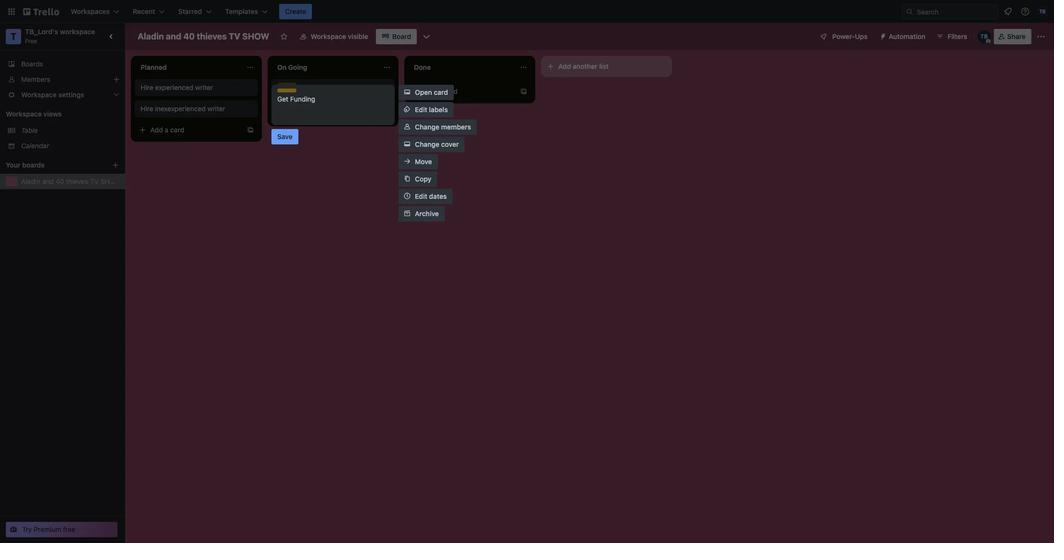 Task type: vqa. For each thing, say whether or not it's contained in the screenshot.
the their on the right bottom
no



Task type: describe. For each thing, give the bounding box(es) containing it.
board
[[393, 32, 411, 40]]

edit dates button
[[399, 189, 453, 204]]

search image
[[906, 8, 914, 15]]

aladin and 40 thieves tv show inside board name text field
[[138, 31, 269, 41]]

power-ups
[[833, 32, 868, 40]]

workspace visible
[[311, 32, 368, 40]]

writer for hire inexexperienced writer
[[208, 104, 225, 113]]

0 horizontal spatial tv
[[90, 177, 99, 185]]

add inside button
[[559, 62, 571, 70]]

tyler black (tylerblack44) image
[[1037, 6, 1049, 17]]

open
[[415, 88, 432, 96]]

open card link
[[399, 85, 454, 100]]

free
[[63, 525, 75, 534]]

0 notifications image
[[1003, 6, 1014, 17]]

t
[[10, 31, 16, 42]]

tb_lord's workspace link
[[25, 27, 95, 36]]

copy button
[[399, 171, 437, 187]]

hire for hire experienced writer
[[141, 83, 153, 91]]

a for create from template… icon add a card 'button'
[[438, 87, 442, 95]]

aladin inside board name text field
[[138, 31, 164, 41]]

a for create from template… image add a card 'button'
[[165, 126, 168, 134]]

try premium free
[[22, 525, 75, 534]]

add a card for create from template… icon add a card 'button'
[[424, 87, 458, 95]]

boards
[[22, 161, 45, 169]]

calendar link
[[21, 141, 119, 151]]

hire experienced writer link
[[141, 83, 252, 92]]

1 color: yellow, title: "less than $25m" element from the top
[[277, 83, 297, 87]]

add a card for create from template… image add a card 'button'
[[150, 126, 184, 134]]

thieves inside board name text field
[[197, 31, 227, 41]]

cover
[[441, 140, 459, 148]]

archive
[[415, 209, 439, 218]]

another
[[573, 62, 598, 70]]

save
[[277, 132, 293, 141]]

your boards with 1 items element
[[6, 159, 97, 171]]

1 vertical spatial thieves
[[66, 177, 88, 185]]

get
[[277, 89, 288, 97]]

add a card button for create from template… image
[[135, 122, 243, 138]]

hire inexexperienced writer link
[[141, 104, 252, 114]]

move button
[[399, 154, 438, 169]]

open card
[[415, 88, 448, 96]]

create from template… image
[[247, 126, 254, 134]]

filters
[[948, 32, 968, 40]]

save button
[[272, 129, 298, 144]]

add another list button
[[541, 56, 672, 77]]

list
[[600, 62, 609, 70]]

workspace
[[60, 27, 95, 36]]

your boards
[[6, 161, 45, 169]]

edit labels button
[[399, 102, 454, 117]]

add another list
[[559, 62, 609, 70]]

0 horizontal spatial show
[[101, 177, 121, 185]]

change for change members
[[415, 123, 440, 131]]

boards
[[21, 60, 43, 68]]

card for create from template… image
[[170, 126, 184, 134]]

archive button
[[399, 206, 445, 222]]

0 horizontal spatial and
[[42, 177, 54, 185]]

Board name text field
[[133, 29, 274, 44]]

card for create from template… icon
[[444, 87, 458, 95]]

Get Funding text field
[[277, 94, 389, 121]]

try
[[22, 525, 32, 534]]

boards link
[[0, 56, 125, 72]]

add a card button for create from template… icon
[[408, 84, 516, 99]]

workspace visible button
[[293, 29, 374, 44]]

card inside open card link
[[434, 88, 448, 96]]

share
[[1008, 32, 1026, 40]]

add for create from template… icon
[[424, 87, 436, 95]]

tb_lord's workspace free
[[25, 27, 95, 45]]

free
[[25, 38, 37, 45]]

tv inside board name text field
[[229, 31, 240, 41]]

visible
[[348, 32, 368, 40]]



Task type: locate. For each thing, give the bounding box(es) containing it.
workspace left visible at top
[[311, 32, 346, 40]]

copy
[[415, 175, 432, 183]]

change inside button
[[415, 140, 440, 148]]

filters button
[[934, 29, 971, 44]]

0 horizontal spatial a
[[165, 126, 168, 134]]

change members
[[415, 123, 471, 131]]

1 horizontal spatial show
[[242, 31, 269, 41]]

2 color: yellow, title: "less than $25m" element from the top
[[277, 89, 297, 92]]

change
[[415, 123, 440, 131], [415, 140, 440, 148]]

create button
[[279, 4, 312, 19]]

workspace for workspace visible
[[311, 32, 346, 40]]

star or unstar board image
[[280, 33, 288, 40]]

1 horizontal spatial and
[[166, 31, 181, 41]]

1 horizontal spatial add a card button
[[408, 84, 516, 99]]

2 vertical spatial add
[[150, 126, 163, 134]]

thieves
[[197, 31, 227, 41], [66, 177, 88, 185]]

add a card
[[424, 87, 458, 95], [150, 126, 184, 134]]

show inside board name text field
[[242, 31, 269, 41]]

change up move
[[415, 140, 440, 148]]

0 horizontal spatial aladin and 40 thieves tv show
[[21, 177, 121, 185]]

card right open
[[434, 88, 448, 96]]

1 horizontal spatial workspace
[[311, 32, 346, 40]]

writer for hire experienced writer
[[195, 83, 213, 91]]

workspace up 'table'
[[6, 110, 42, 118]]

0 vertical spatial writer
[[195, 83, 213, 91]]

workspace
[[311, 32, 346, 40], [6, 110, 42, 118]]

0 horizontal spatial aladin
[[21, 177, 40, 185]]

create
[[285, 7, 306, 15]]

edit left labels
[[415, 105, 427, 114]]

a right open
[[438, 87, 442, 95]]

workspace views
[[6, 110, 62, 118]]

automation
[[889, 32, 926, 40]]

edit left dates
[[415, 192, 427, 200]]

tb_lord (tylerblack44) image
[[978, 30, 991, 43]]

0 vertical spatial change
[[415, 123, 440, 131]]

edit for edit labels
[[415, 105, 427, 114]]

sm image
[[876, 29, 889, 42]]

color: yellow, title: "less than $25m" element
[[277, 83, 297, 87], [277, 89, 297, 92]]

hire
[[141, 83, 153, 91], [141, 104, 153, 113]]

inexexperienced
[[155, 104, 206, 113]]

1 horizontal spatial aladin and 40 thieves tv show
[[138, 31, 269, 41]]

show
[[242, 31, 269, 41], [101, 177, 121, 185]]

1 hire from the top
[[141, 83, 153, 91]]

add a card up labels
[[424, 87, 458, 95]]

0 vertical spatial workspace
[[311, 32, 346, 40]]

customize views image
[[422, 32, 432, 41]]

1 vertical spatial workspace
[[6, 110, 42, 118]]

labels
[[429, 105, 448, 114]]

add a card button down hire inexexperienced writer
[[135, 122, 243, 138]]

and
[[166, 31, 181, 41], [42, 177, 54, 185]]

card down inexexperienced
[[170, 126, 184, 134]]

funding
[[290, 89, 315, 97]]

1 vertical spatial show
[[101, 177, 121, 185]]

1 vertical spatial tv
[[90, 177, 99, 185]]

members
[[441, 123, 471, 131]]

create from template… image
[[520, 88, 528, 95]]

1 vertical spatial 40
[[56, 177, 64, 185]]

0 vertical spatial add
[[559, 62, 571, 70]]

0 vertical spatial edit
[[415, 105, 427, 114]]

1 vertical spatial hire
[[141, 104, 153, 113]]

table
[[21, 126, 38, 134]]

1 horizontal spatial 40
[[183, 31, 195, 41]]

automation button
[[876, 29, 932, 44]]

aladin inside aladin and 40 thieves tv show link
[[21, 177, 40, 185]]

1 vertical spatial edit
[[415, 192, 427, 200]]

1 vertical spatial writer
[[208, 104, 225, 113]]

tb_lord's
[[25, 27, 58, 36]]

writer up hire inexexperienced writer link
[[195, 83, 213, 91]]

hire left experienced
[[141, 83, 153, 91]]

2 hire from the top
[[141, 104, 153, 113]]

add a card down inexexperienced
[[150, 126, 184, 134]]

1 vertical spatial aladin
[[21, 177, 40, 185]]

0 vertical spatial and
[[166, 31, 181, 41]]

1 edit from the top
[[415, 105, 427, 114]]

0 vertical spatial 40
[[183, 31, 195, 41]]

edit for edit dates
[[415, 192, 427, 200]]

card up labels
[[444, 87, 458, 95]]

1 vertical spatial a
[[165, 126, 168, 134]]

try premium free button
[[6, 522, 117, 537]]

0 vertical spatial add a card
[[424, 87, 458, 95]]

show left star or unstar board image
[[242, 31, 269, 41]]

ups
[[855, 32, 868, 40]]

1 change from the top
[[415, 123, 440, 131]]

card
[[444, 87, 458, 95], [434, 88, 448, 96], [170, 126, 184, 134]]

1 vertical spatial add a card button
[[135, 122, 243, 138]]

members
[[21, 75, 50, 83]]

add
[[559, 62, 571, 70], [424, 87, 436, 95], [150, 126, 163, 134]]

1 horizontal spatial add a card
[[424, 87, 458, 95]]

your
[[6, 161, 20, 169]]

color: yellow, title: "less than $25m" element up save
[[277, 89, 297, 92]]

1 vertical spatial change
[[415, 140, 440, 148]]

workspace for workspace views
[[6, 110, 42, 118]]

color: yellow, title: "less than $25m" element up the get
[[277, 83, 297, 87]]

edit
[[415, 105, 427, 114], [415, 192, 427, 200]]

writer down hire experienced writer link
[[208, 104, 225, 113]]

hire inexexperienced writer
[[141, 104, 225, 113]]

primary element
[[0, 0, 1055, 23]]

hire for hire inexexperienced writer
[[141, 104, 153, 113]]

and inside board name text field
[[166, 31, 181, 41]]

add down inexexperienced
[[150, 126, 163, 134]]

add board image
[[112, 161, 119, 169]]

a
[[438, 87, 442, 95], [165, 126, 168, 134]]

change for change cover
[[415, 140, 440, 148]]

change members button
[[399, 119, 477, 135]]

0 horizontal spatial workspace
[[6, 110, 42, 118]]

a down inexexperienced
[[165, 126, 168, 134]]

1 vertical spatial add
[[424, 87, 436, 95]]

t link
[[6, 29, 21, 44]]

2 change from the top
[[415, 140, 440, 148]]

1 horizontal spatial thieves
[[197, 31, 227, 41]]

0 vertical spatial tv
[[229, 31, 240, 41]]

experienced
[[155, 83, 193, 91]]

dates
[[429, 192, 447, 200]]

show menu image
[[1037, 32, 1046, 41]]

0 vertical spatial hire
[[141, 83, 153, 91]]

power-ups button
[[813, 29, 874, 44]]

show down the add board icon
[[101, 177, 121, 185]]

0 horizontal spatial 40
[[56, 177, 64, 185]]

views
[[43, 110, 62, 118]]

0 vertical spatial show
[[242, 31, 269, 41]]

open information menu image
[[1021, 7, 1030, 16]]

add a card button
[[408, 84, 516, 99], [135, 122, 243, 138]]

change inside 'button'
[[415, 123, 440, 131]]

0 horizontal spatial add a card button
[[135, 122, 243, 138]]

40 inside board name text field
[[183, 31, 195, 41]]

writer
[[195, 83, 213, 91], [208, 104, 225, 113]]

0 horizontal spatial add
[[150, 126, 163, 134]]

change down 'edit labels' button
[[415, 123, 440, 131]]

board link
[[376, 29, 417, 44]]

hire experienced writer
[[141, 83, 213, 91]]

edit dates
[[415, 192, 447, 200]]

0 horizontal spatial add a card
[[150, 126, 184, 134]]

add left another at the top right of page
[[559, 62, 571, 70]]

add for create from template… image
[[150, 126, 163, 134]]

0 vertical spatial aladin and 40 thieves tv show
[[138, 31, 269, 41]]

1 horizontal spatial add
[[424, 87, 436, 95]]

1 horizontal spatial tv
[[229, 31, 240, 41]]

get funding link
[[277, 89, 389, 98]]

0 vertical spatial aladin
[[138, 31, 164, 41]]

aladin and 40 thieves tv show link
[[21, 177, 121, 186]]

40
[[183, 31, 195, 41], [56, 177, 64, 185]]

get funding
[[277, 89, 315, 97]]

1 horizontal spatial a
[[438, 87, 442, 95]]

1 horizontal spatial aladin
[[138, 31, 164, 41]]

change cover
[[415, 140, 459, 148]]

0 horizontal spatial thieves
[[66, 177, 88, 185]]

premium
[[34, 525, 61, 534]]

edit card image
[[382, 83, 390, 91]]

0 vertical spatial thieves
[[197, 31, 227, 41]]

aladin and 40 thieves tv show
[[138, 31, 269, 41], [21, 177, 121, 185]]

hire left inexexperienced
[[141, 104, 153, 113]]

power-
[[833, 32, 855, 40]]

add up edit labels
[[424, 87, 436, 95]]

0 vertical spatial color: yellow, title: "less than $25m" element
[[277, 83, 297, 87]]

share button
[[994, 29, 1032, 44]]

0 vertical spatial add a card button
[[408, 84, 516, 99]]

add a card button up labels
[[408, 84, 516, 99]]

1 vertical spatial aladin and 40 thieves tv show
[[21, 177, 121, 185]]

2 edit from the top
[[415, 192, 427, 200]]

workspace inside button
[[311, 32, 346, 40]]

tv
[[229, 31, 240, 41], [90, 177, 99, 185]]

edit labels
[[415, 105, 448, 114]]

aladin
[[138, 31, 164, 41], [21, 177, 40, 185]]

table link
[[21, 126, 119, 135]]

1 vertical spatial add a card
[[150, 126, 184, 134]]

members link
[[0, 72, 125, 87]]

0 vertical spatial a
[[438, 87, 442, 95]]

1 vertical spatial color: yellow, title: "less than $25m" element
[[277, 89, 297, 92]]

calendar
[[21, 142, 49, 150]]

move
[[415, 157, 432, 166]]

2 horizontal spatial add
[[559, 62, 571, 70]]

1 vertical spatial and
[[42, 177, 54, 185]]

Search field
[[914, 4, 998, 19]]

change cover button
[[399, 137, 465, 152]]



